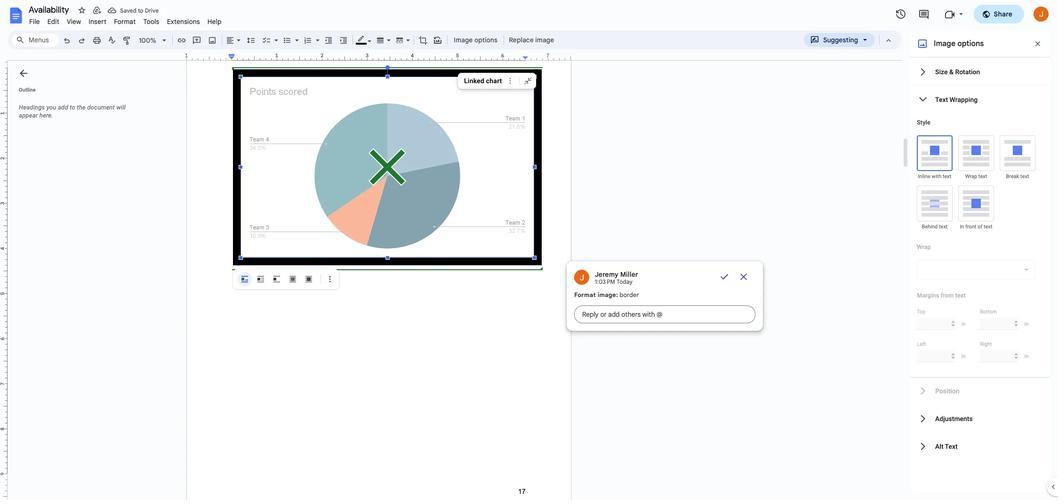 Task type: locate. For each thing, give the bounding box(es) containing it.
right
[[980, 342, 992, 348]]

linked chart options image
[[506, 76, 515, 86]]

to left the
[[70, 104, 75, 111]]

text inside tab
[[945, 443, 958, 451]]

1 horizontal spatial image
[[934, 39, 956, 48]]

left margin image
[[187, 53, 234, 60]]

0 vertical spatial format
[[114, 17, 136, 26]]

text
[[943, 174, 951, 180], [978, 174, 987, 180], [1020, 174, 1029, 180], [939, 224, 948, 230], [984, 224, 992, 230], [955, 292, 966, 299]]

format menu item
[[110, 16, 140, 27]]

text right alt at right bottom
[[945, 443, 958, 451]]

0 horizontal spatial format
[[114, 17, 136, 26]]

1 horizontal spatial behind text radio
[[917, 186, 953, 222]]

to
[[138, 7, 143, 14], [70, 104, 75, 111]]

linked chart
[[464, 77, 502, 85]]

0 horizontal spatial behind text radio
[[286, 273, 300, 287]]

wrap text options list box
[[917, 260, 1036, 280]]

&
[[949, 68, 954, 76]]

image inside 'section'
[[934, 39, 956, 48]]

1 vertical spatial to
[[70, 104, 75, 111]]

line & paragraph spacing image
[[245, 33, 256, 47]]

wrap
[[965, 174, 977, 180], [917, 244, 931, 251]]

0 horizontal spatial to
[[70, 104, 75, 111]]

format for format
[[114, 17, 136, 26]]

front
[[965, 224, 976, 230]]

appear
[[19, 112, 38, 119]]

in right right margin, measured in inches. value must be between 0 and 22 text box
[[1025, 354, 1029, 360]]

in for right
[[1025, 354, 1029, 360]]

in
[[962, 321, 966, 327], [1025, 321, 1029, 327], [962, 354, 966, 360], [1025, 354, 1029, 360]]

miller
[[620, 271, 638, 279]]

Menus field
[[12, 33, 59, 47]]

chart
[[486, 77, 502, 85]]

wrap text radio right in line radio
[[254, 273, 268, 287]]

behind text radio left in front of text radio
[[286, 273, 300, 287]]

in right bottom margin, measured in inches. value must be between 0 and 22 text box
[[1025, 321, 1029, 327]]

break text
[[1006, 174, 1029, 180]]

top
[[917, 309, 926, 315]]

file
[[29, 17, 40, 26]]

alt
[[935, 443, 944, 451]]

1 horizontal spatial options
[[957, 39, 984, 48]]

share
[[994, 10, 1012, 18]]

wrap text radio up wrap text
[[958, 136, 994, 171]]

option group
[[238, 273, 316, 287]]

wrap down behind
[[917, 244, 931, 251]]

0 vertical spatial wrap
[[965, 174, 977, 180]]

text left 'wrapping' at the right of page
[[935, 96, 948, 103]]

saved
[[120, 7, 136, 14]]

document outline element
[[8, 61, 136, 501]]

format down saved
[[114, 17, 136, 26]]

of
[[978, 224, 983, 230]]

wrap text options image
[[1021, 265, 1032, 276]]

1 vertical spatial format
[[574, 291, 596, 299]]

inline with text
[[918, 174, 951, 180]]

wrap up in front of text option
[[965, 174, 977, 180]]

file menu item
[[25, 16, 44, 27]]

1 vertical spatial text
[[945, 443, 958, 451]]

style
[[917, 119, 930, 126]]

size & rotation tab
[[909, 58, 1051, 86]]

Star checkbox
[[75, 4, 88, 17]]

insert
[[89, 17, 106, 26]]

format
[[114, 17, 136, 26], [574, 291, 596, 299]]

Behind text radio
[[917, 186, 953, 222], [286, 273, 300, 287]]

image
[[454, 36, 473, 44], [934, 39, 956, 48]]

0 horizontal spatial image options
[[454, 36, 498, 44]]

0 vertical spatial wrap text radio
[[958, 136, 994, 171]]

wrapping
[[950, 96, 978, 103]]

1:03 pm
[[595, 279, 615, 286]]

Left margin, measured in inches. Value must be between 0 and 22 text field
[[917, 350, 955, 363]]

image up linked
[[454, 36, 473, 44]]

to left the drive
[[138, 7, 143, 14]]

1 horizontal spatial wrap text radio
[[958, 136, 994, 171]]

bottom
[[980, 309, 997, 315]]

format image: border
[[574, 291, 639, 299]]

behind text
[[922, 224, 948, 230]]

0 horizontal spatial image
[[454, 36, 473, 44]]

toolbar
[[235, 273, 337, 287]]

in right top margin, measured in inches. value must be between 0 and 22 text box
[[962, 321, 966, 327]]

text right of
[[984, 224, 992, 230]]

1 horizontal spatial format
[[574, 291, 596, 299]]

image up size
[[934, 39, 956, 48]]

drive
[[145, 7, 159, 14]]

text right behind
[[939, 224, 948, 230]]

Bottom margin, measured in inches. Value must be between 0 and 22 text field
[[980, 318, 1018, 330]]

outline heading
[[8, 87, 136, 100]]

options inside 'section'
[[957, 39, 984, 48]]

border
[[620, 291, 639, 299]]

image options inside 'section'
[[934, 39, 984, 48]]

behind text radio up behind text
[[917, 186, 953, 222]]

options up rotation
[[957, 39, 984, 48]]

inline
[[918, 174, 931, 180]]

extensions menu item
[[163, 16, 204, 27]]

In line radio
[[238, 273, 252, 287]]

size
[[935, 68, 948, 76]]

replace image
[[509, 36, 554, 44]]

mode and view toolbar
[[803, 31, 896, 49]]

in right left margin, measured in inches. value must be between 0 and 22 text box at the bottom of the page
[[962, 354, 966, 360]]

1 vertical spatial wrap text radio
[[254, 273, 268, 287]]

headings you add to the document will appear here.
[[19, 104, 126, 119]]

Wrap text radio
[[958, 136, 994, 171], [254, 273, 268, 287]]

image options button
[[450, 33, 502, 47]]

border dash image
[[394, 33, 405, 47]]

main toolbar
[[58, 0, 557, 118]]

options inside button
[[474, 36, 498, 44]]

wrap for wrap text
[[965, 174, 977, 180]]

0 horizontal spatial options
[[474, 36, 498, 44]]

extensions
[[167, 17, 200, 26]]

text
[[935, 96, 948, 103], [945, 443, 958, 451]]

text wrapping
[[935, 96, 978, 103]]

document
[[87, 104, 115, 111]]

1 vertical spatial wrap
[[917, 244, 931, 251]]

Rename text field
[[25, 4, 74, 15]]

0 vertical spatial to
[[138, 7, 143, 14]]

chart options element
[[458, 73, 538, 89]]

Zoom text field
[[137, 34, 159, 47]]

image options
[[454, 36, 498, 44], [934, 39, 984, 48]]

options left replace
[[474, 36, 498, 44]]

menu bar
[[25, 12, 225, 28]]

text inside tab
[[935, 96, 948, 103]]

0 horizontal spatial wrap
[[917, 244, 931, 251]]

format inside format menu item
[[114, 17, 136, 26]]

Break text radio
[[1000, 136, 1036, 171]]

to inside button
[[138, 7, 143, 14]]

1 horizontal spatial to
[[138, 7, 143, 14]]

Top margin, measured in inches. Value must be between 0 and 22 text field
[[917, 318, 955, 330]]

format down the jeremy miller icon
[[574, 291, 596, 299]]

Inline with text radio
[[917, 136, 953, 171]]

add
[[58, 104, 68, 111]]

margins from text
[[917, 292, 966, 299]]

1 horizontal spatial wrap
[[965, 174, 977, 180]]

size & rotation
[[935, 68, 980, 76]]

options
[[474, 36, 498, 44], [957, 39, 984, 48]]

edit
[[47, 17, 59, 26]]

menu bar inside menu bar banner
[[25, 12, 225, 28]]

image inside button
[[454, 36, 473, 44]]

image options up size & rotation
[[934, 39, 984, 48]]

image options up linked
[[454, 36, 498, 44]]

jeremy miller image
[[574, 270, 589, 285]]

menu bar containing file
[[25, 12, 225, 28]]

share button
[[974, 5, 1024, 24]]

break
[[1006, 174, 1019, 180]]

1 horizontal spatial image options
[[934, 39, 984, 48]]

in
[[960, 224, 964, 230]]

0 vertical spatial text
[[935, 96, 948, 103]]

format for format image: border
[[574, 291, 596, 299]]



Task type: vqa. For each thing, say whether or not it's contained in the screenshot.
""sentenance""
no



Task type: describe. For each thing, give the bounding box(es) containing it.
Right margin, measured in inches. Value must be between 0 and 22 text field
[[980, 350, 1018, 363]]

border weight image
[[375, 33, 386, 47]]

edit menu item
[[44, 16, 63, 27]]

1
[[185, 52, 188, 59]]

view
[[67, 17, 81, 26]]

behind
[[922, 224, 938, 230]]

text right from on the right bottom of page
[[955, 292, 966, 299]]

top margin image
[[0, 23, 7, 71]]

jeremy miller 1:03 pm today
[[595, 271, 638, 286]]

alt text tab
[[909, 433, 1051, 461]]

alt text
[[935, 443, 958, 451]]

insert menu item
[[85, 16, 110, 27]]

bottom margin image
[[0, 472, 7, 501]]

0 horizontal spatial wrap text radio
[[254, 273, 268, 287]]

jeremy
[[595, 271, 619, 279]]

wrap text
[[965, 174, 987, 180]]

from
[[941, 292, 954, 299]]

with
[[932, 174, 941, 180]]

adjustments
[[935, 415, 973, 423]]

menu bar banner
[[0, 0, 1058, 501]]

Zoom field
[[135, 33, 170, 48]]

left
[[917, 342, 926, 348]]

text right break at right top
[[1020, 174, 1029, 180]]

option group inside image options 'application'
[[238, 273, 316, 287]]

saved to drive button
[[105, 4, 161, 17]]

image options inside button
[[454, 36, 498, 44]]

in front of text
[[960, 224, 992, 230]]

position tab
[[909, 377, 1051, 405]]

image:
[[598, 291, 618, 299]]

rotation
[[955, 68, 980, 76]]

margins
[[917, 292, 939, 299]]

replace
[[509, 36, 534, 44]]

in for top
[[962, 321, 966, 327]]

0 vertical spatial behind text radio
[[917, 186, 953, 222]]

here.
[[39, 112, 53, 119]]

view menu item
[[63, 16, 85, 27]]

outline
[[19, 87, 36, 93]]

saved to drive
[[120, 7, 159, 14]]

help menu item
[[204, 16, 225, 27]]

help
[[207, 17, 222, 26]]

wrap for wrap
[[917, 244, 931, 251]]

headings
[[19, 104, 45, 111]]

text wrapping tab
[[909, 86, 1051, 113]]

Reply field
[[574, 306, 755, 324]]

tools
[[143, 17, 159, 26]]

linked
[[464, 77, 484, 85]]

to inside headings you add to the document will appear here.
[[70, 104, 75, 111]]

text right the with
[[943, 174, 951, 180]]

image options section
[[909, 31, 1051, 493]]

Break text radio
[[270, 273, 284, 287]]

in for bottom
[[1025, 321, 1029, 327]]

right margin image
[[523, 53, 570, 60]]

suggesting
[[823, 36, 858, 44]]

image
[[535, 36, 554, 44]]

you
[[46, 104, 56, 111]]

In front of text radio
[[302, 273, 316, 287]]

insert image image
[[207, 33, 218, 47]]

image options application
[[0, 0, 1058, 501]]

in for left
[[962, 354, 966, 360]]

tools menu item
[[140, 16, 163, 27]]

1 vertical spatial behind text radio
[[286, 273, 300, 287]]

replace image button
[[506, 33, 556, 47]]

In front of text radio
[[958, 186, 994, 222]]

the
[[77, 104, 86, 111]]

today
[[617, 279, 633, 286]]

adjustments tab
[[909, 405, 1051, 433]]

suggesting button
[[804, 33, 875, 47]]

position
[[935, 388, 960, 395]]

text up in front of text option
[[978, 174, 987, 180]]

will
[[116, 104, 126, 111]]



